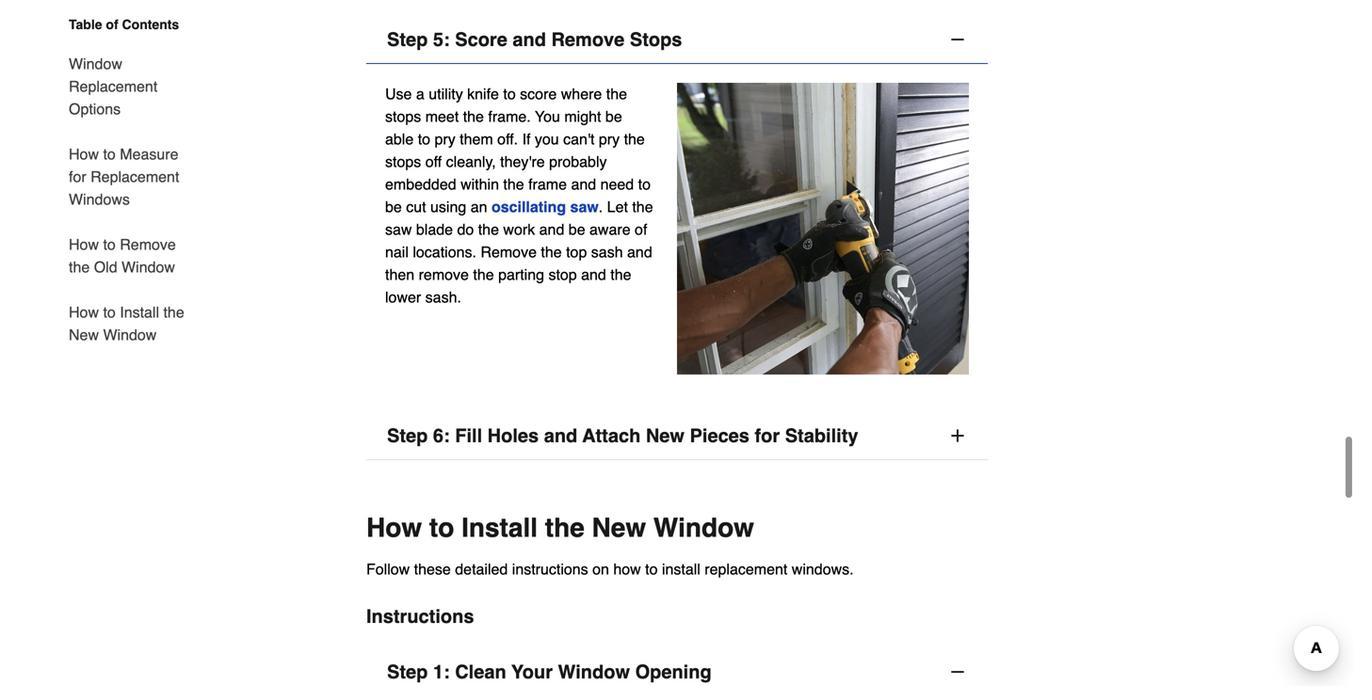 Task type: vqa. For each thing, say whether or not it's contained in the screenshot.
left How to Install the New Window
yes



Task type: describe. For each thing, give the bounding box(es) containing it.
options
[[69, 100, 121, 118]]

remove
[[419, 266, 469, 284]]

top
[[566, 244, 587, 261]]

and right sash
[[627, 244, 652, 261]]

how to install the new window inside how to install the new window link
[[69, 304, 184, 344]]

for inside button
[[755, 425, 780, 447]]

how to install the new window link
[[69, 290, 195, 347]]

step 1: clean your window opening button
[[366, 649, 988, 687]]

1 stops from the top
[[385, 108, 421, 125]]

2 pry from the left
[[599, 131, 620, 148]]

how up follow
[[366, 513, 422, 543]]

utility
[[429, 85, 463, 103]]

window up install
[[654, 513, 754, 543]]

follow these detailed instructions on how to install replacement windows.
[[366, 561, 854, 578]]

contents
[[122, 17, 179, 32]]

the inside how to install the new window link
[[163, 304, 184, 321]]

can't
[[563, 131, 595, 148]]

cut
[[406, 198, 426, 216]]

off
[[425, 153, 442, 171]]

to inside 'how to measure for replacement windows'
[[103, 146, 116, 163]]

step 5: score and remove stops button
[[366, 16, 988, 64]]

the down they're
[[503, 176, 524, 193]]

minus image
[[948, 30, 967, 49]]

table of contents
[[69, 17, 179, 32]]

how for how to remove the old window link
[[69, 236, 99, 253]]

remove inside how to remove the old window
[[120, 236, 176, 253]]

remove inside button
[[551, 29, 625, 51]]

be inside the . let the saw blade do the work and be aware of nail locations. remove the top sash and then remove the parting stop and the lower sash.
[[569, 221, 585, 238]]

step for step 5: score and remove stops
[[387, 29, 428, 51]]

and right holes
[[544, 425, 578, 447]]

you
[[535, 108, 560, 125]]

using
[[430, 198, 466, 216]]

stops
[[630, 29, 682, 51]]

1:
[[433, 662, 450, 683]]

detailed
[[455, 561, 508, 578]]

1 horizontal spatial saw
[[570, 198, 599, 216]]

and inside use a utility knife to score where the stops meet the frame. you might be able to pry them off. if you can't pry the stops off cleanly, they're probably embedded within the frame and need to be cut using an
[[571, 176, 596, 193]]

saw inside the . let the saw blade do the work and be aware of nail locations. remove the top sash and then remove the parting stop and the lower sash.
[[385, 221, 412, 238]]

stability
[[785, 425, 858, 447]]

window inside button
[[558, 662, 630, 683]]

install
[[662, 561, 701, 578]]

install inside how to install the new window link
[[120, 304, 159, 321]]

how
[[613, 561, 641, 578]]

you
[[535, 131, 559, 148]]

within
[[461, 176, 499, 193]]

for inside 'how to measure for replacement windows'
[[69, 168, 86, 186]]

2 vertical spatial new
[[592, 513, 646, 543]]

able
[[385, 131, 414, 148]]

how to remove the old window
[[69, 236, 176, 276]]

1 vertical spatial install
[[462, 513, 538, 543]]

how for how to install the new window link
[[69, 304, 99, 321]]

new inside table of contents element
[[69, 326, 99, 344]]

window replacement options link
[[69, 41, 195, 132]]

knife
[[467, 85, 499, 103]]

of inside the . let the saw blade do the work and be aware of nail locations. remove the top sash and then remove the parting stop and the lower sash.
[[635, 221, 647, 238]]

off.
[[497, 131, 518, 148]]

to inside how to remove the old window
[[103, 236, 116, 253]]

locations.
[[413, 244, 476, 261]]

1 horizontal spatial how to install the new window
[[366, 513, 754, 543]]

the inside how to remove the old window
[[69, 259, 90, 276]]

the left top
[[541, 244, 562, 261]]

holes
[[488, 425, 539, 447]]

score
[[520, 85, 557, 103]]

the left parting
[[473, 266, 494, 284]]

the up instructions
[[545, 513, 585, 543]]

use a utility knife to score where the stops meet the frame. you might be able to pry them off. if you can't pry the stops off cleanly, they're probably embedded within the frame and need to be cut using an
[[385, 85, 651, 216]]

replacement
[[705, 561, 788, 578]]

1 pry from the left
[[435, 131, 456, 148]]

step 5: score and remove stops
[[387, 29, 682, 51]]

6:
[[433, 425, 450, 447]]

to up off
[[418, 131, 430, 148]]

stop
[[549, 266, 577, 284]]

to up these
[[429, 513, 454, 543]]

blade
[[416, 221, 453, 238]]

score
[[455, 29, 507, 51]]



Task type: locate. For each thing, give the bounding box(es) containing it.
install up detailed
[[462, 513, 538, 543]]

1 vertical spatial saw
[[385, 221, 412, 238]]

pieces
[[690, 425, 750, 447]]

remove
[[551, 29, 625, 51], [120, 236, 176, 253], [481, 244, 537, 261]]

0 vertical spatial of
[[106, 17, 118, 32]]

0 horizontal spatial how to install the new window
[[69, 304, 184, 344]]

2 step from the top
[[387, 425, 428, 447]]

let
[[607, 198, 628, 216]]

0 vertical spatial be
[[605, 108, 622, 125]]

remove down windows
[[120, 236, 176, 253]]

stops up able at left top
[[385, 108, 421, 125]]

stops down able at left top
[[385, 153, 421, 171]]

1 vertical spatial stops
[[385, 153, 421, 171]]

the down how to remove the old window link
[[163, 304, 184, 321]]

frame
[[528, 176, 567, 193]]

oscillating saw
[[492, 198, 599, 216]]

new up how
[[592, 513, 646, 543]]

use
[[385, 85, 412, 103]]

and down probably at top
[[571, 176, 596, 193]]

0 horizontal spatial pry
[[435, 131, 456, 148]]

to left the "measure"
[[103, 146, 116, 163]]

and down the oscillating saw
[[539, 221, 564, 238]]

do
[[457, 221, 474, 238]]

where
[[561, 85, 602, 103]]

1 vertical spatial replacement
[[91, 168, 179, 186]]

of right table
[[106, 17, 118, 32]]

the right where
[[606, 85, 627, 103]]

work
[[503, 221, 535, 238]]

window inside the how to install the new window
[[103, 326, 157, 344]]

new right attach
[[646, 425, 685, 447]]

0 vertical spatial step
[[387, 29, 428, 51]]

probably
[[549, 153, 607, 171]]

1 step from the top
[[387, 29, 428, 51]]

how to measure for replacement windows
[[69, 146, 179, 208]]

if
[[522, 131, 531, 148]]

0 vertical spatial replacement
[[69, 78, 158, 95]]

step left 6:
[[387, 425, 428, 447]]

step 6: fill holes and attach new pieces for stability
[[387, 425, 858, 447]]

the right let in the left of the page
[[632, 198, 653, 216]]

0 horizontal spatial be
[[385, 198, 402, 216]]

for
[[69, 168, 86, 186], [755, 425, 780, 447]]

a person uses a saw to cut the stops from the window frame. image
[[677, 83, 969, 375]]

an
[[471, 198, 487, 216]]

1 horizontal spatial remove
[[481, 244, 537, 261]]

how inside how to remove the old window
[[69, 236, 99, 253]]

stops
[[385, 108, 421, 125], [385, 153, 421, 171]]

measure
[[120, 146, 178, 163]]

embedded
[[385, 176, 456, 193]]

be up top
[[569, 221, 585, 238]]

the up them
[[463, 108, 484, 125]]

the down sash
[[611, 266, 631, 284]]

5:
[[433, 29, 450, 51]]

how to install the new window
[[69, 304, 184, 344], [366, 513, 754, 543]]

new down old
[[69, 326, 99, 344]]

0 horizontal spatial saw
[[385, 221, 412, 238]]

old
[[94, 259, 117, 276]]

frame.
[[488, 108, 531, 125]]

the left old
[[69, 259, 90, 276]]

pry
[[435, 131, 456, 148], [599, 131, 620, 148]]

the up need in the left of the page
[[624, 131, 645, 148]]

1 vertical spatial of
[[635, 221, 647, 238]]

remove down work
[[481, 244, 537, 261]]

the right do
[[478, 221, 499, 238]]

how to install the new window up instructions
[[366, 513, 754, 543]]

1 horizontal spatial for
[[755, 425, 780, 447]]

how up old
[[69, 236, 99, 253]]

of right aware
[[635, 221, 647, 238]]

2 vertical spatial be
[[569, 221, 585, 238]]

install down how to remove the old window link
[[120, 304, 159, 321]]

how inside 'how to measure for replacement windows'
[[69, 146, 99, 163]]

3 step from the top
[[387, 662, 428, 683]]

windows
[[69, 191, 130, 208]]

window right your
[[558, 662, 630, 683]]

remove up where
[[551, 29, 625, 51]]

of
[[106, 17, 118, 32], [635, 221, 647, 238]]

then
[[385, 266, 415, 284]]

them
[[460, 131, 493, 148]]

1 horizontal spatial of
[[635, 221, 647, 238]]

saw left let in the left of the page
[[570, 198, 599, 216]]

to down old
[[103, 304, 116, 321]]

table
[[69, 17, 102, 32]]

window down old
[[103, 326, 157, 344]]

saw
[[570, 198, 599, 216], [385, 221, 412, 238]]

1 vertical spatial how to install the new window
[[366, 513, 754, 543]]

how down old
[[69, 304, 99, 321]]

how for "how to measure for replacement windows" link
[[69, 146, 99, 163]]

sash.
[[425, 289, 461, 306]]

how down "options" at the top of page
[[69, 146, 99, 163]]

they're
[[500, 153, 545, 171]]

2 vertical spatial step
[[387, 662, 428, 683]]

need
[[600, 176, 634, 193]]

0 vertical spatial install
[[120, 304, 159, 321]]

minus image
[[948, 663, 967, 682]]

0 vertical spatial stops
[[385, 108, 421, 125]]

to right how
[[645, 561, 658, 578]]

2 horizontal spatial be
[[605, 108, 622, 125]]

fill
[[455, 425, 482, 447]]

parting
[[498, 266, 544, 284]]

replacement up "options" at the top of page
[[69, 78, 158, 95]]

0 vertical spatial for
[[69, 168, 86, 186]]

to
[[503, 85, 516, 103], [418, 131, 430, 148], [103, 146, 116, 163], [638, 176, 651, 193], [103, 236, 116, 253], [103, 304, 116, 321], [429, 513, 454, 543], [645, 561, 658, 578]]

meet
[[425, 108, 459, 125]]

these
[[414, 561, 451, 578]]

step 1: clean your window opening
[[387, 662, 712, 683]]

follow
[[366, 561, 410, 578]]

be
[[605, 108, 622, 125], [385, 198, 402, 216], [569, 221, 585, 238]]

step
[[387, 29, 428, 51], [387, 425, 428, 447], [387, 662, 428, 683]]

0 horizontal spatial of
[[106, 17, 118, 32]]

your
[[511, 662, 553, 683]]

a
[[416, 85, 425, 103]]

2 horizontal spatial remove
[[551, 29, 625, 51]]

step for step 6: fill holes and attach new pieces for stability
[[387, 425, 428, 447]]

to up frame.
[[503, 85, 516, 103]]

step 6: fill holes and attach new pieces for stability button
[[366, 413, 988, 461]]

clean
[[455, 662, 506, 683]]

on
[[592, 561, 609, 578]]

0 horizontal spatial install
[[120, 304, 159, 321]]

how to remove the old window link
[[69, 222, 195, 290]]

plus image
[[948, 427, 967, 446]]

0 horizontal spatial for
[[69, 168, 86, 186]]

instructions
[[366, 606, 474, 628]]

replacement
[[69, 78, 158, 95], [91, 168, 179, 186]]

window inside how to remove the old window
[[122, 259, 175, 276]]

aware
[[590, 221, 631, 238]]

be left cut
[[385, 198, 402, 216]]

pry right can't
[[599, 131, 620, 148]]

1 vertical spatial be
[[385, 198, 402, 216]]

1 vertical spatial step
[[387, 425, 428, 447]]

and
[[513, 29, 546, 51], [571, 176, 596, 193], [539, 221, 564, 238], [627, 244, 652, 261], [581, 266, 606, 284], [544, 425, 578, 447]]

0 vertical spatial new
[[69, 326, 99, 344]]

and right the score
[[513, 29, 546, 51]]

2 stops from the top
[[385, 153, 421, 171]]

1 horizontal spatial be
[[569, 221, 585, 238]]

lower
[[385, 289, 421, 306]]

step left 1:
[[387, 662, 428, 683]]

for right pieces
[[755, 425, 780, 447]]

0 vertical spatial saw
[[570, 198, 599, 216]]

new inside step 6: fill holes and attach new pieces for stability button
[[646, 425, 685, 447]]

oscillating
[[492, 198, 566, 216]]

opening
[[635, 662, 712, 683]]

1 horizontal spatial pry
[[599, 131, 620, 148]]

install
[[120, 304, 159, 321], [462, 513, 538, 543]]

to inside the how to install the new window
[[103, 304, 116, 321]]

be right might
[[605, 108, 622, 125]]

for up windows
[[69, 168, 86, 186]]

cleanly,
[[446, 153, 496, 171]]

might
[[564, 108, 601, 125]]

step left "5:"
[[387, 29, 428, 51]]

how to install the new window down old
[[69, 304, 184, 344]]

window inside window replacement options
[[69, 55, 122, 73]]

0 horizontal spatial remove
[[120, 236, 176, 253]]

and down sash
[[581, 266, 606, 284]]

the
[[606, 85, 627, 103], [463, 108, 484, 125], [624, 131, 645, 148], [503, 176, 524, 193], [632, 198, 653, 216], [478, 221, 499, 238], [541, 244, 562, 261], [69, 259, 90, 276], [473, 266, 494, 284], [611, 266, 631, 284], [163, 304, 184, 321], [545, 513, 585, 543]]

1 vertical spatial new
[[646, 425, 685, 447]]

saw up "nail"
[[385, 221, 412, 238]]

pry down meet
[[435, 131, 456, 148]]

replacement down the "measure"
[[91, 168, 179, 186]]

nail
[[385, 244, 409, 261]]

how
[[69, 146, 99, 163], [69, 236, 99, 253], [69, 304, 99, 321], [366, 513, 422, 543]]

replacement inside 'how to measure for replacement windows'
[[91, 168, 179, 186]]

window right old
[[122, 259, 175, 276]]

window down table
[[69, 55, 122, 73]]

to up old
[[103, 236, 116, 253]]

oscillating saw link
[[492, 198, 599, 216]]

. let the saw blade do the work and be aware of nail locations. remove the top sash and then remove the parting stop and the lower sash.
[[385, 198, 653, 306]]

step for step 1: clean your window opening
[[387, 662, 428, 683]]

1 vertical spatial for
[[755, 425, 780, 447]]

0 vertical spatial how to install the new window
[[69, 304, 184, 344]]

1 horizontal spatial install
[[462, 513, 538, 543]]

window replacement options
[[69, 55, 158, 118]]

instructions
[[512, 561, 588, 578]]

sash
[[591, 244, 623, 261]]

.
[[599, 198, 603, 216]]

how to measure for replacement windows link
[[69, 132, 195, 222]]

attach
[[582, 425, 641, 447]]

table of contents element
[[54, 15, 195, 347]]

to right need in the left of the page
[[638, 176, 651, 193]]

windows.
[[792, 561, 854, 578]]

remove inside the . let the saw blade do the work and be aware of nail locations. remove the top sash and then remove the parting stop and the lower sash.
[[481, 244, 537, 261]]



